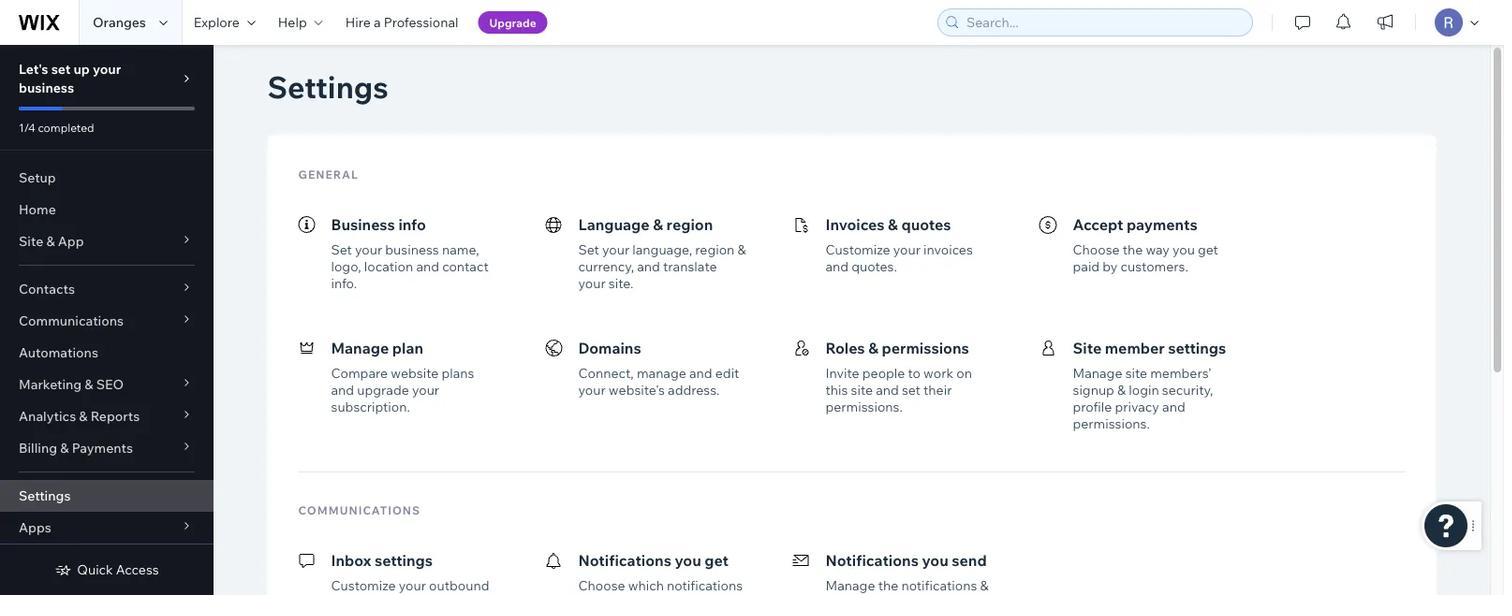 Task type: describe. For each thing, give the bounding box(es) containing it.
notifications for send
[[901, 578, 977, 594]]

analytics
[[19, 408, 76, 425]]

general-section element
[[284, 185, 1419, 450]]

and inside language & region set your language, region & currency, and translate your site.
[[637, 258, 660, 275]]

invoices & quotes customize your invoices and quotes.
[[826, 215, 973, 275]]

translate
[[663, 258, 717, 275]]

settings inside settings link
[[19, 488, 71, 504]]

1 vertical spatial region
[[695, 242, 735, 258]]

payments
[[72, 440, 133, 457]]

the inside accept payments choose the way you get paid by customers.
[[1123, 242, 1143, 258]]

setup
[[19, 170, 56, 186]]

info
[[398, 215, 426, 234]]

from
[[627, 595, 656, 596]]

Search... field
[[961, 9, 1247, 36]]

language,
[[632, 242, 692, 258]]

& inside site member settings manage site members' signup & login security, profile privacy and permissions.
[[1117, 382, 1126, 399]]

quick
[[77, 562, 113, 578]]

on
[[956, 365, 972, 382]]

analytics & reports button
[[0, 401, 214, 433]]

you inside accept payments choose the way you get paid by customers.
[[1173, 242, 1195, 258]]

and inside roles & permissions invite people to work on this site and set their permissions.
[[876, 382, 899, 399]]

website
[[391, 365, 439, 382]]

accept
[[1073, 215, 1123, 234]]

marketing
[[19, 376, 82, 393]]

& for permissions
[[868, 339, 878, 358]]

& for payments
[[60, 440, 69, 457]]

marketing & seo
[[19, 376, 124, 393]]

manage for site member settings
[[1073, 365, 1122, 382]]

set inside business info set your business name, logo, location and contact info.
[[331, 242, 352, 258]]

their
[[923, 382, 952, 399]]

access
[[116, 562, 159, 578]]

inbox settings customize your outbound emails, chat and inbo
[[331, 552, 489, 596]]

hire a professional
[[345, 14, 458, 30]]

apps
[[19, 520, 51, 536]]

permissions. for &
[[826, 399, 903, 415]]

address.
[[668, 382, 720, 399]]

roles
[[826, 339, 865, 358]]

upgrade button
[[478, 11, 548, 34]]

customize inside invoices & quotes customize your invoices and quotes.
[[826, 242, 890, 258]]

app
[[58, 233, 84, 250]]

your inside manage plan compare website plans and upgrade your subscription.
[[412, 382, 439, 399]]

& for seo
[[85, 376, 93, 393]]

your inside let's set up your business
[[93, 61, 121, 77]]

1/4 completed
[[19, 120, 94, 134]]

your up currency,
[[602, 242, 630, 258]]

customize inside the inbox settings customize your outbound emails, chat and inbo
[[331, 578, 396, 594]]

communications-section element
[[284, 522, 1419, 596]]

automations
[[19, 345, 98, 361]]

site inside roles & permissions invite people to work on this site and set their permissions.
[[851, 382, 873, 399]]

let's
[[19, 61, 48, 77]]

compare
[[331, 365, 388, 382]]

domains connect, manage and edit your website's address.
[[578, 339, 739, 399]]

site for &
[[19, 233, 43, 250]]

settings link
[[0, 480, 214, 512]]

billing
[[19, 440, 57, 457]]

general
[[298, 167, 359, 181]]

edit
[[715, 365, 739, 382]]

notifications for notifications you send
[[826, 552, 919, 570]]

site.
[[609, 275, 633, 292]]

logo,
[[331, 258, 361, 275]]

site & app button
[[0, 226, 214, 258]]

seo
[[96, 376, 124, 393]]

inbox
[[331, 552, 371, 570]]

contact
[[442, 258, 489, 275]]

setup link
[[0, 162, 214, 194]]

reminders
[[826, 595, 888, 596]]

and inside domains connect, manage and edit your website's address.
[[689, 365, 712, 382]]

upgrade
[[357, 382, 409, 399]]

settings inside site member settings manage site members' signup & login security, profile privacy and permissions.
[[1168, 339, 1226, 358]]

& for region
[[653, 215, 663, 234]]

manage inside manage plan compare website plans and upgrade your subscription.
[[331, 339, 389, 358]]

chat
[[377, 595, 403, 596]]

plan
[[392, 339, 423, 358]]

business info set your business name, logo, location and contact info.
[[331, 215, 489, 292]]

contacts
[[19, 281, 75, 297]]

people
[[862, 365, 905, 382]]

wix.
[[659, 595, 685, 596]]

roles & permissions invite people to work on this site and set their permissions.
[[826, 339, 972, 415]]

customers.
[[1121, 258, 1188, 275]]

1 horizontal spatial settings
[[267, 68, 388, 106]]

website's
[[609, 382, 665, 399]]

a
[[374, 14, 381, 30]]

which
[[628, 578, 664, 594]]

members'
[[1150, 365, 1211, 382]]

hire a professional link
[[334, 0, 470, 45]]

help button
[[267, 0, 334, 45]]

out.
[[949, 595, 973, 596]]

quick access
[[77, 562, 159, 578]]

info.
[[331, 275, 357, 292]]

location
[[364, 258, 413, 275]]

& for quotes
[[888, 215, 898, 234]]

language
[[578, 215, 650, 234]]

security,
[[1162, 382, 1213, 399]]

home link
[[0, 194, 214, 226]]

choose inside accept payments choose the way you get paid by customers.
[[1073, 242, 1120, 258]]

language & region set your language, region & currency, and translate your site.
[[578, 215, 746, 292]]

billing & payments
[[19, 440, 133, 457]]

notifications for notifications you get
[[578, 552, 671, 570]]

communications button
[[0, 305, 214, 337]]

permissions
[[882, 339, 969, 358]]

completed
[[38, 120, 94, 134]]

1 horizontal spatial get
[[705, 552, 729, 570]]

let's set up your business
[[19, 61, 121, 96]]

and inside invoices & quotes customize your invoices and quotes.
[[826, 258, 849, 275]]

quotes.
[[852, 258, 897, 275]]

1 horizontal spatial send
[[952, 552, 987, 570]]

1 vertical spatial communications
[[298, 503, 421, 517]]

notifications for get
[[667, 578, 743, 594]]

and inside site member settings manage site members' signup & login security, profile privacy and permissions.
[[1162, 399, 1185, 415]]

invite
[[826, 365, 859, 382]]

set inside language & region set your language, region & currency, and translate your site.
[[578, 242, 599, 258]]

name,
[[442, 242, 479, 258]]

work
[[924, 365, 953, 382]]

accept payments choose the way you get paid by customers.
[[1073, 215, 1218, 275]]

profile
[[1073, 399, 1112, 415]]



Task type: vqa. For each thing, say whether or not it's contained in the screenshot.
In stock associated with $20.00
no



Task type: locate. For each thing, give the bounding box(es) containing it.
manage up compare
[[331, 339, 389, 358]]

invoices
[[826, 215, 885, 234]]

choose inside notifications you get choose which notifications you get from wix.
[[578, 578, 625, 594]]

0 vertical spatial the
[[1123, 242, 1143, 258]]

permissions. down profile
[[1073, 416, 1150, 432]]

0 horizontal spatial communications
[[19, 313, 124, 329]]

1 vertical spatial settings
[[375, 552, 433, 570]]

site inside site & app popup button
[[19, 233, 43, 250]]

site down home on the left of page
[[19, 233, 43, 250]]

0 horizontal spatial business
[[19, 80, 74, 96]]

0 horizontal spatial notifications
[[667, 578, 743, 594]]

0 horizontal spatial site
[[851, 382, 873, 399]]

1 vertical spatial site
[[1073, 339, 1102, 358]]

1 horizontal spatial site
[[1125, 365, 1147, 382]]

1 vertical spatial send
[[916, 595, 946, 596]]

you
[[1173, 242, 1195, 258], [675, 552, 701, 570], [922, 552, 949, 570], [578, 595, 601, 596], [891, 595, 913, 596]]

site & app
[[19, 233, 84, 250]]

your right up
[[93, 61, 121, 77]]

and down compare
[[331, 382, 354, 399]]

1 horizontal spatial permissions.
[[1073, 416, 1150, 432]]

explore
[[194, 14, 240, 30]]

1 horizontal spatial customize
[[826, 242, 890, 258]]

2 notifications from the left
[[901, 578, 977, 594]]

0 vertical spatial settings
[[267, 68, 388, 106]]

0 horizontal spatial settings
[[375, 552, 433, 570]]

payments
[[1127, 215, 1198, 234]]

your inside the inbox settings customize your outbound emails, chat and inbo
[[399, 578, 426, 594]]

0 horizontal spatial get
[[604, 595, 624, 596]]

site inside site member settings manage site members' signup & login security, profile privacy and permissions.
[[1125, 365, 1147, 382]]

business inside business info set your business name, logo, location and contact info.
[[385, 242, 439, 258]]

your down currency,
[[578, 275, 606, 292]]

& inside roles & permissions invite people to work on this site and set their permissions.
[[868, 339, 878, 358]]

region up translate
[[695, 242, 735, 258]]

and left quotes.
[[826, 258, 849, 275]]

reports
[[91, 408, 140, 425]]

site up "login"
[[1125, 365, 1147, 382]]

set inside let's set up your business
[[51, 61, 71, 77]]

0 vertical spatial site
[[1125, 365, 1147, 382]]

manage up signup
[[1073, 365, 1122, 382]]

0 horizontal spatial settings
[[19, 488, 71, 504]]

permissions. inside site member settings manage site members' signup & login security, profile privacy and permissions.
[[1073, 416, 1150, 432]]

0 horizontal spatial notifications
[[578, 552, 671, 570]]

emails,
[[331, 595, 374, 596]]

privacy
[[1115, 399, 1159, 415]]

notifications inside notifications you get choose which notifications you get from wix.
[[667, 578, 743, 594]]

your up chat
[[399, 578, 426, 594]]

0 vertical spatial send
[[952, 552, 987, 570]]

& inside billing & payments popup button
[[60, 440, 69, 457]]

0 horizontal spatial manage
[[331, 339, 389, 358]]

login
[[1129, 382, 1159, 399]]

region
[[666, 215, 713, 234], [695, 242, 735, 258]]

and
[[416, 258, 439, 275], [637, 258, 660, 275], [826, 258, 849, 275], [689, 365, 712, 382], [331, 382, 354, 399], [876, 382, 899, 399], [1162, 399, 1185, 415], [406, 595, 430, 596]]

0 vertical spatial business
[[19, 80, 74, 96]]

quick access button
[[55, 562, 159, 579]]

settings up members'
[[1168, 339, 1226, 358]]

notifications inside notifications you send manage the notifications & reminders you send out.
[[901, 578, 977, 594]]

0 vertical spatial manage
[[331, 339, 389, 358]]

and inside business info set your business name, logo, location and contact info.
[[416, 258, 439, 275]]

and down language, at the top of the page
[[637, 258, 660, 275]]

and inside manage plan compare website plans and upgrade your subscription.
[[331, 382, 354, 399]]

settings down the help button
[[267, 68, 388, 106]]

communications up inbox
[[298, 503, 421, 517]]

plans
[[441, 365, 474, 382]]

0 horizontal spatial set
[[331, 242, 352, 258]]

0 vertical spatial permissions.
[[826, 399, 903, 415]]

set
[[51, 61, 71, 77], [902, 382, 921, 399]]

& inside site & app popup button
[[46, 233, 55, 250]]

0 vertical spatial get
[[1198, 242, 1218, 258]]

& inside notifications you send manage the notifications & reminders you send out.
[[980, 578, 989, 594]]

0 vertical spatial region
[[666, 215, 713, 234]]

set up logo,
[[331, 242, 352, 258]]

1 vertical spatial customize
[[331, 578, 396, 594]]

get inside accept payments choose the way you get paid by customers.
[[1198, 242, 1218, 258]]

way
[[1146, 242, 1170, 258]]

notifications up 'wix.'
[[667, 578, 743, 594]]

notifications up out.
[[901, 578, 977, 594]]

communications up automations
[[19, 313, 124, 329]]

1 horizontal spatial the
[[1123, 242, 1143, 258]]

& for app
[[46, 233, 55, 250]]

your inside domains connect, manage and edit your website's address.
[[578, 382, 606, 399]]

manage
[[331, 339, 389, 358], [1073, 365, 1122, 382], [826, 578, 875, 594]]

2 set from the left
[[578, 242, 599, 258]]

& inside the analytics & reports 'dropdown button'
[[79, 408, 88, 425]]

0 horizontal spatial set
[[51, 61, 71, 77]]

invoices
[[924, 242, 973, 258]]

to
[[908, 365, 921, 382]]

site for member
[[1073, 339, 1102, 358]]

your down "quotes"
[[893, 242, 921, 258]]

help
[[278, 14, 307, 30]]

send up out.
[[952, 552, 987, 570]]

2 vertical spatial get
[[604, 595, 624, 596]]

notifications up which
[[578, 552, 671, 570]]

site right this
[[851, 382, 873, 399]]

settings inside the inbox settings customize your outbound emails, chat and inbo
[[375, 552, 433, 570]]

permissions. for member
[[1073, 416, 1150, 432]]

site member settings manage site members' signup & login security, profile privacy and permissions.
[[1073, 339, 1226, 432]]

0 horizontal spatial the
[[878, 578, 898, 594]]

set inside roles & permissions invite people to work on this site and set their permissions.
[[902, 382, 921, 399]]

0 horizontal spatial customize
[[331, 578, 396, 594]]

0 vertical spatial customize
[[826, 242, 890, 258]]

site inside site member settings manage site members' signup & login security, profile privacy and permissions.
[[1073, 339, 1102, 358]]

business inside let's set up your business
[[19, 80, 74, 96]]

0 horizontal spatial send
[[916, 595, 946, 596]]

notifications up reminders
[[826, 552, 919, 570]]

home
[[19, 201, 56, 218]]

0 vertical spatial settings
[[1168, 339, 1226, 358]]

business for set
[[19, 80, 74, 96]]

manage inside notifications you send manage the notifications & reminders you send out.
[[826, 578, 875, 594]]

your down connect,
[[578, 382, 606, 399]]

settings up chat
[[375, 552, 433, 570]]

& for reports
[[79, 408, 88, 425]]

business for info
[[385, 242, 439, 258]]

and down 'security,'
[[1162, 399, 1185, 415]]

region up language, at the top of the page
[[666, 215, 713, 234]]

domains
[[578, 339, 641, 358]]

0 horizontal spatial site
[[19, 233, 43, 250]]

1 horizontal spatial notifications
[[901, 578, 977, 594]]

settings up apps
[[19, 488, 71, 504]]

0 vertical spatial communications
[[19, 313, 124, 329]]

analytics & reports
[[19, 408, 140, 425]]

1 vertical spatial get
[[705, 552, 729, 570]]

1 vertical spatial site
[[851, 382, 873, 399]]

outbound
[[429, 578, 489, 594]]

1 vertical spatial permissions.
[[1073, 416, 1150, 432]]

permissions. inside roles & permissions invite people to work on this site and set their permissions.
[[826, 399, 903, 415]]

and right chat
[[406, 595, 430, 596]]

site up signup
[[1073, 339, 1102, 358]]

and inside the inbox settings customize your outbound emails, chat and inbo
[[406, 595, 430, 596]]

0 horizontal spatial choose
[[578, 578, 625, 594]]

business down let's
[[19, 80, 74, 96]]

2 horizontal spatial get
[[1198, 242, 1218, 258]]

1 horizontal spatial choose
[[1073, 242, 1120, 258]]

manage
[[637, 365, 686, 382]]

1 horizontal spatial set
[[578, 242, 599, 258]]

0 horizontal spatial permissions.
[[826, 399, 903, 415]]

1 vertical spatial the
[[878, 578, 898, 594]]

set up currency,
[[578, 242, 599, 258]]

1 horizontal spatial communications
[[298, 503, 421, 517]]

the left way on the top of the page
[[1123, 242, 1143, 258]]

notifications you send manage the notifications & reminders you send out.
[[826, 552, 989, 596]]

&
[[653, 215, 663, 234], [888, 215, 898, 234], [46, 233, 55, 250], [737, 242, 746, 258], [868, 339, 878, 358], [85, 376, 93, 393], [1117, 382, 1126, 399], [79, 408, 88, 425], [60, 440, 69, 457], [980, 578, 989, 594]]

quotes
[[901, 215, 951, 234]]

settings
[[267, 68, 388, 106], [19, 488, 71, 504]]

settings
[[1168, 339, 1226, 358], [375, 552, 433, 570]]

and left the contact
[[416, 258, 439, 275]]

permissions.
[[826, 399, 903, 415], [1073, 416, 1150, 432]]

manage inside site member settings manage site members' signup & login security, profile privacy and permissions.
[[1073, 365, 1122, 382]]

0 vertical spatial site
[[19, 233, 43, 250]]

1 horizontal spatial manage
[[826, 578, 875, 594]]

& inside 'marketing & seo' dropdown button
[[85, 376, 93, 393]]

currency,
[[578, 258, 634, 275]]

1 horizontal spatial business
[[385, 242, 439, 258]]

1 vertical spatial set
[[902, 382, 921, 399]]

your inside invoices & quotes customize your invoices and quotes.
[[893, 242, 921, 258]]

send left out.
[[916, 595, 946, 596]]

1 vertical spatial business
[[385, 242, 439, 258]]

choose up paid
[[1073, 242, 1120, 258]]

your down website on the left
[[412, 382, 439, 399]]

send
[[952, 552, 987, 570], [916, 595, 946, 596]]

by
[[1103, 258, 1118, 275]]

hire
[[345, 14, 371, 30]]

this
[[826, 382, 848, 399]]

marketing & seo button
[[0, 369, 214, 401]]

manage plan compare website plans and upgrade your subscription.
[[331, 339, 474, 415]]

notifications inside notifications you get choose which notifications you get from wix.
[[578, 552, 671, 570]]

your inside business info set your business name, logo, location and contact info.
[[355, 242, 382, 258]]

subscription.
[[331, 399, 410, 415]]

set left up
[[51, 61, 71, 77]]

your down business
[[355, 242, 382, 258]]

1 set from the left
[[331, 242, 352, 258]]

1 horizontal spatial set
[[902, 382, 921, 399]]

connect,
[[578, 365, 634, 382]]

and up address.
[[689, 365, 712, 382]]

1 notifications from the left
[[667, 578, 743, 594]]

communications
[[19, 313, 124, 329], [298, 503, 421, 517]]

oranges
[[93, 14, 146, 30]]

2 vertical spatial manage
[[826, 578, 875, 594]]

1 vertical spatial manage
[[1073, 365, 1122, 382]]

customize up the emails,
[[331, 578, 396, 594]]

customize up quotes.
[[826, 242, 890, 258]]

sidebar element
[[0, 45, 214, 596]]

set down to
[[902, 382, 921, 399]]

member
[[1105, 339, 1165, 358]]

1 notifications from the left
[[578, 552, 671, 570]]

notifications inside notifications you send manage the notifications & reminders you send out.
[[826, 552, 919, 570]]

communications inside dropdown button
[[19, 313, 124, 329]]

manage for notifications you send
[[826, 578, 875, 594]]

1/4
[[19, 120, 35, 134]]

choose left which
[[578, 578, 625, 594]]

the
[[1123, 242, 1143, 258], [878, 578, 898, 594]]

site
[[1125, 365, 1147, 382], [851, 382, 873, 399]]

the inside notifications you send manage the notifications & reminders you send out.
[[878, 578, 898, 594]]

0 vertical spatial set
[[51, 61, 71, 77]]

2 notifications from the left
[[826, 552, 919, 570]]

automations link
[[0, 337, 214, 369]]

permissions. down this
[[826, 399, 903, 415]]

0 vertical spatial choose
[[1073, 242, 1120, 258]]

set
[[331, 242, 352, 258], [578, 242, 599, 258]]

1 vertical spatial choose
[[578, 578, 625, 594]]

1 horizontal spatial site
[[1073, 339, 1102, 358]]

business
[[331, 215, 395, 234]]

& inside invoices & quotes customize your invoices and quotes.
[[888, 215, 898, 234]]

manage up reminders
[[826, 578, 875, 594]]

1 horizontal spatial notifications
[[826, 552, 919, 570]]

business down info
[[385, 242, 439, 258]]

billing & payments button
[[0, 433, 214, 465]]

1 horizontal spatial settings
[[1168, 339, 1226, 358]]

the up reminders
[[878, 578, 898, 594]]

1 vertical spatial settings
[[19, 488, 71, 504]]

signup
[[1073, 382, 1114, 399]]

and down people
[[876, 382, 899, 399]]

notifications you get choose which notifications you get from wix.
[[578, 552, 743, 596]]

upgrade
[[489, 15, 536, 30]]

your
[[93, 61, 121, 77], [355, 242, 382, 258], [602, 242, 630, 258], [893, 242, 921, 258], [578, 275, 606, 292], [412, 382, 439, 399], [578, 382, 606, 399], [399, 578, 426, 594]]

2 horizontal spatial manage
[[1073, 365, 1122, 382]]

notifications
[[667, 578, 743, 594], [901, 578, 977, 594]]



